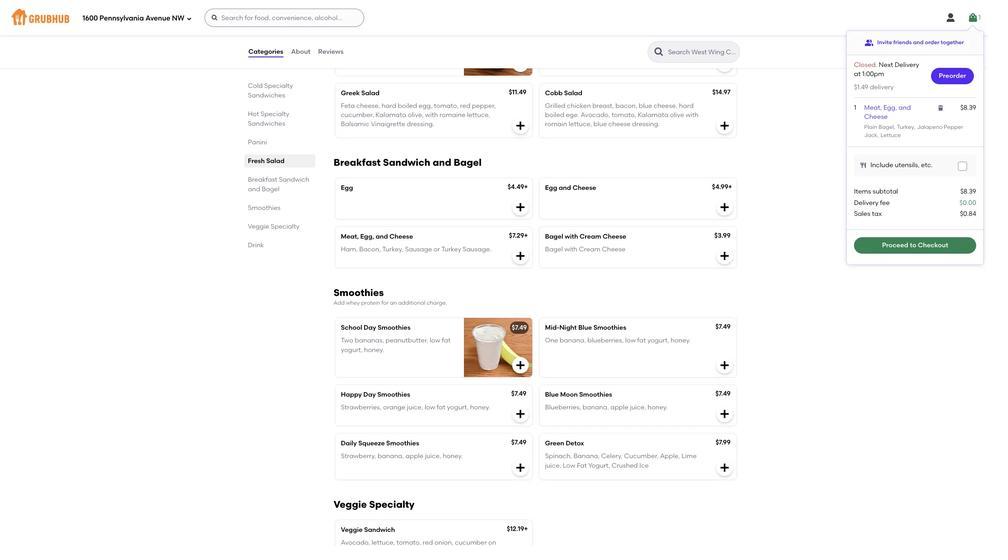 Task type: vqa. For each thing, say whether or not it's contained in the screenshot.


Task type: locate. For each thing, give the bounding box(es) containing it.
turkey right 'or' at the left top of page
[[441, 246, 461, 253]]

1 vertical spatial cucumber,
[[341, 111, 374, 119]]

low for blueberries,
[[625, 337, 636, 345]]

0 vertical spatial egg,
[[883, 104, 897, 112]]

banana,
[[560, 337, 586, 345], [583, 404, 609, 412], [378, 453, 404, 460]]

1 vertical spatial meat,
[[341, 233, 359, 240]]

smoothies up two bananas, peanutbutter, low fat yogurt, honey.
[[378, 324, 411, 332]]

2 caesar from the top
[[341, 54, 364, 61]]

0 horizontal spatial blue
[[545, 391, 559, 399]]

breakfast sandwich and bagel inside 'tab'
[[248, 176, 309, 193]]

0 horizontal spatial delivery
[[854, 199, 879, 207]]

breakfast sandwich and bagel down vinaigrette
[[334, 157, 482, 168]]

caesar salad image
[[464, 16, 532, 75]]

smoothies up the blueberries,
[[593, 324, 626, 332]]

turkey inside tooltip
[[897, 124, 914, 131]]

meat, egg, and cheese up bacon,
[[341, 233, 413, 240]]

svg image
[[515, 58, 526, 69], [515, 120, 526, 131], [719, 120, 730, 131], [860, 162, 867, 169], [515, 409, 526, 420], [719, 409, 730, 420]]

0 horizontal spatial hard
[[382, 102, 396, 110]]

svg image left 'blueberries,'
[[515, 409, 526, 420]]

1 horizontal spatial kalamata
[[638, 111, 668, 119]]

bagel inside breakfast sandwich and bagel
[[262, 185, 280, 193]]

and inside breakfast sandwich and bagel
[[248, 185, 260, 193]]

kalamata up vinaigrette
[[376, 111, 406, 119]]

lettuce, inside grilled chicken breast, bacon, blue cheese, hard boiled ege. avocado, tomato, kalamata olive with romain lettuce, blue cheese dressing.
[[569, 121, 592, 128]]

specialty right the cold
[[264, 82, 293, 90]]

1 kalamata from the left
[[376, 111, 406, 119]]

yogurt,
[[647, 337, 669, 345], [341, 346, 363, 354], [447, 404, 469, 412]]

cold specialty sandwiches
[[248, 82, 293, 99]]

hard up vinaigrette
[[382, 102, 396, 110]]

0 vertical spatial turkey
[[897, 124, 914, 131]]

people icon image
[[865, 38, 874, 47]]

specialty right the hot
[[261, 110, 289, 118]]

about
[[291, 48, 310, 56]]

whey
[[346, 300, 360, 306]]

chicken
[[567, 102, 591, 110]]

meat, up plain
[[864, 104, 882, 112]]

bananas,
[[355, 337, 384, 345]]

drink tab
[[248, 241, 312, 250]]

1 horizontal spatial blue
[[639, 102, 652, 110]]

specialty for cold specialty sandwiches tab
[[264, 82, 293, 90]]

kalamata left olive
[[638, 111, 668, 119]]

2 vertical spatial yogurt,
[[447, 404, 469, 412]]

fat for blueberries,
[[637, 337, 646, 345]]

0 vertical spatial romaine
[[643, 35, 669, 43]]

one
[[545, 337, 558, 345]]

1 horizontal spatial egg,
[[883, 104, 897, 112]]

sandwich inside breakfast sandwich and bagel
[[279, 176, 309, 184]]

$3.99
[[714, 232, 731, 240]]

breakfast sandwich and bagel
[[334, 157, 482, 168], [248, 176, 309, 193]]

svg image up $11.49
[[515, 58, 526, 69]]

meat, egg, and cheese
[[864, 104, 911, 121], [341, 233, 413, 240]]

lettuce, inside shredded parmesan, house croutons, with romaine lettuce, caesar dressing.
[[413, 44, 436, 52]]

1 vertical spatial $8.39
[[960, 188, 976, 196]]

1 $8.39 from the top
[[960, 104, 976, 112]]

dressing. right cheese
[[632, 121, 660, 128]]

sandwiches down the hot
[[248, 120, 285, 128]]

1 horizontal spatial tomato,
[[612, 111, 636, 119]]

0 horizontal spatial 1
[[854, 104, 856, 112]]

veggie specialty up veggie sandwich in the bottom left of the page
[[334, 499, 415, 510]]

low
[[563, 462, 575, 470]]

day for school
[[364, 324, 376, 332]]

banana, for night
[[560, 337, 586, 345]]

0 horizontal spatial veggie specialty
[[248, 223, 299, 231]]

blue right bacon,
[[639, 102, 652, 110]]

2 egg from the left
[[545, 184, 557, 192]]

salad up parmesan, at the top left
[[365, 22, 384, 30]]

honey. for one banana, blueberries, low fat yogurt, honey.
[[671, 337, 691, 345]]

next
[[879, 61, 893, 69]]

0 vertical spatial sandwiches
[[248, 92, 285, 99]]

svg image for grilled chicken breast, bacon, blue cheese, hard boiled ege. avocado, tomato, kalamata olive with romain lettuce, blue cheese dressing.
[[719, 120, 730, 131]]

jalapeno
[[917, 124, 943, 131]]

cucumber,
[[624, 453, 659, 460]]

mid-
[[545, 324, 559, 332]]

delivery up sales tax
[[854, 199, 879, 207]]

1 horizontal spatial romaine
[[440, 111, 465, 119]]

0 vertical spatial cucumber,
[[594, 35, 627, 43]]

veggie specialty inside tab
[[248, 223, 299, 231]]

0 vertical spatial breakfast sandwich and bagel
[[334, 157, 482, 168]]

low inside two bananas, peanutbutter, low fat yogurt, honey.
[[430, 337, 440, 345]]

specialty inside cold specialty sandwiches
[[264, 82, 293, 90]]

lettuce, down house
[[413, 44, 436, 52]]

smoothies up veggie specialty tab at the left of the page
[[248, 204, 280, 212]]

$12.19
[[507, 525, 524, 533]]

specialty down the smoothies tab
[[271, 223, 299, 231]]

honey.
[[671, 337, 691, 345], [364, 346, 384, 354], [470, 404, 490, 412], [648, 404, 668, 412], [443, 453, 463, 460]]

salad right fresh
[[266, 157, 285, 165]]

0 horizontal spatial blue
[[594, 121, 607, 128]]

salad for cobb salad
[[564, 89, 582, 97]]

1 horizontal spatial delivery
[[895, 61, 919, 69]]

smoothies up whey
[[334, 287, 384, 298]]

apple,
[[660, 453, 680, 460]]

delivery inside closed . next delivery at 1:00pm
[[895, 61, 919, 69]]

veggie specialty down the smoothies tab
[[248, 223, 299, 231]]

2 vertical spatial veggie
[[341, 526, 363, 534]]

romaine inside shredded parmesan, house croutons, with romaine lettuce, caesar dressing.
[[386, 44, 412, 52]]

veggie specialty
[[248, 223, 299, 231], [334, 499, 415, 510]]

kalamata
[[376, 111, 406, 119], [638, 111, 668, 119]]

salad right greek
[[361, 89, 380, 97]]

school day smoothies image
[[464, 318, 532, 377]]

tomato, left red
[[434, 102, 459, 110]]

1 vertical spatial breakfast
[[248, 176, 277, 184]]

1 horizontal spatial dressing.
[[407, 121, 434, 128]]

$7.29 +
[[509, 232, 528, 240]]

cheese,
[[356, 102, 380, 110], [654, 102, 678, 110]]

ege.
[[566, 111, 579, 119]]

reviews
[[318, 48, 344, 56]]

sandwiches inside cold specialty sandwiches
[[248, 92, 285, 99]]

banana, down 'night'
[[560, 337, 586, 345]]

egg for egg
[[341, 184, 353, 192]]

svg image left include
[[860, 162, 867, 169]]

red
[[460, 102, 470, 110]]

$7.49 for strawberry, banana, apple juice, honey.
[[511, 439, 526, 447]]

egg,
[[883, 104, 897, 112], [360, 233, 374, 240]]

proceed to checkout button
[[854, 238, 976, 254]]

together
[[941, 39, 964, 46]]

honey. for strawberries, orange juice, low fat yogurt, honey.
[[470, 404, 490, 412]]

$7.49 for blueberries, banana, apple juice, honey.
[[715, 390, 731, 398]]

caesar
[[341, 22, 364, 30], [341, 54, 364, 61]]

closed . next delivery at 1:00pm
[[854, 61, 919, 78]]

Search for food, convenience, alcohol... search field
[[204, 9, 364, 27]]

cheese, inside feta cheese, hard boiled egg, tomato, red pepper, cucumber, kalamata olive, with romaine lettuce, balsamic vinaigrette dressing.
[[356, 102, 380, 110]]

specialty inside hot specialty sandwiches
[[261, 110, 289, 118]]

0 vertical spatial breakfast
[[334, 157, 381, 168]]

dressing. down parmesan, at the top left
[[365, 54, 393, 61]]

2 hard from the left
[[679, 102, 694, 110]]

smoothies up "orange"
[[377, 391, 410, 399]]

1 vertical spatial sandwich
[[279, 176, 309, 184]]

1 horizontal spatial veggie specialty
[[334, 499, 415, 510]]

etc.
[[921, 161, 933, 169]]

fat inside two bananas, peanutbutter, low fat yogurt, honey.
[[442, 337, 451, 345]]

delivery
[[895, 61, 919, 69], [854, 199, 879, 207]]

fat for juice,
[[437, 404, 445, 412]]

1 vertical spatial apple
[[405, 453, 423, 460]]

$8.39 up "$0.00"
[[960, 188, 976, 196]]

0 horizontal spatial yogurt,
[[341, 346, 363, 354]]

cheese, down greek salad
[[356, 102, 380, 110]]

0 horizontal spatial tomato,
[[434, 102, 459, 110]]

invite friends and order together button
[[865, 35, 964, 51]]

$1.49 delivery
[[854, 83, 894, 91]]

egg,
[[419, 102, 432, 110]]

banana, down blue moon smoothies
[[583, 404, 609, 412]]

veggie
[[248, 223, 269, 231], [334, 499, 367, 510], [341, 526, 363, 534]]

juice,
[[407, 404, 423, 412], [630, 404, 646, 412], [425, 453, 441, 460], [545, 462, 561, 470]]

0 horizontal spatial breakfast sandwich and bagel
[[248, 176, 309, 193]]

0 horizontal spatial meat, egg, and cheese
[[341, 233, 413, 240]]

cucumber, up vinaigrette.
[[594, 35, 627, 43]]

invite friends and order together
[[877, 39, 964, 46]]

2 vertical spatial banana,
[[378, 453, 404, 460]]

0 vertical spatial bagel with cream cheese
[[545, 233, 626, 240]]

with
[[629, 35, 642, 43], [371, 44, 384, 52], [425, 111, 438, 119], [686, 111, 699, 119], [565, 233, 578, 240], [564, 246, 577, 253]]

veggie specialty tab
[[248, 222, 312, 232]]

0 vertical spatial delivery
[[895, 61, 919, 69]]

1 vertical spatial breakfast sandwich and bagel
[[248, 176, 309, 193]]

1 horizontal spatial yogurt,
[[447, 404, 469, 412]]

apple down blue moon smoothies
[[610, 404, 628, 412]]

breakfast sandwich and bagel down fresh salad tab
[[248, 176, 309, 193]]

boiled up olive,
[[398, 102, 417, 110]]

2 cheese, from the left
[[654, 102, 678, 110]]

and inside meat, egg, and cheese
[[899, 104, 911, 112]]

1 horizontal spatial apple
[[610, 404, 628, 412]]

0 vertical spatial boiled
[[398, 102, 417, 110]]

low right the blueberries,
[[625, 337, 636, 345]]

cucumber, up balsamic
[[341, 111, 374, 119]]

main navigation navigation
[[0, 0, 988, 36]]

1 vertical spatial tomato,
[[612, 111, 636, 119]]

1 egg from the left
[[341, 184, 353, 192]]

0 vertical spatial yogurt,
[[647, 337, 669, 345]]

1 horizontal spatial hard
[[679, 102, 694, 110]]

1 vertical spatial veggie
[[334, 499, 367, 510]]

banana, for moon
[[583, 404, 609, 412]]

invite
[[877, 39, 892, 46]]

0 horizontal spatial kalamata
[[376, 111, 406, 119]]

caesar down croutons,
[[341, 54, 364, 61]]

0 horizontal spatial cucumber,
[[341, 111, 374, 119]]

breast,
[[592, 102, 614, 110]]

2 $8.39 from the top
[[960, 188, 976, 196]]

smoothies tab
[[248, 203, 312, 213]]

about button
[[291, 36, 311, 68]]

cheese
[[864, 113, 888, 121], [573, 184, 596, 192], [389, 233, 413, 240], [603, 233, 626, 240], [602, 246, 626, 253]]

0 vertical spatial cream
[[580, 233, 601, 240]]

banana, down 'daily squeeze smoothies'
[[378, 453, 404, 460]]

boiled inside grilled chicken breast, bacon, blue cheese, hard boiled ege. avocado, tomato, kalamata olive with romain lettuce, blue cheese dressing.
[[545, 111, 564, 119]]

at
[[854, 70, 861, 78]]

1 bagel with cream cheese from the top
[[545, 233, 626, 240]]

1 horizontal spatial blue
[[578, 324, 592, 332]]

salad for caesar salad
[[365, 22, 384, 30]]

$7.49 for strawberries, orange juice, low fat yogurt, honey.
[[511, 390, 526, 398]]

1 inside tooltip
[[854, 104, 856, 112]]

0 horizontal spatial egg
[[341, 184, 353, 192]]

smoothies
[[248, 204, 280, 212], [334, 287, 384, 298], [378, 324, 411, 332], [593, 324, 626, 332], [377, 391, 410, 399], [579, 391, 612, 399], [386, 440, 419, 448]]

low right "orange"
[[425, 404, 435, 412]]

1 vertical spatial banana,
[[583, 404, 609, 412]]

1 horizontal spatial cucumber,
[[594, 35, 627, 43]]

1 horizontal spatial meat,
[[864, 104, 882, 112]]

blue right 'night'
[[578, 324, 592, 332]]

jalapeno pepper jack
[[864, 124, 963, 138]]

1
[[978, 14, 981, 21], [854, 104, 856, 112]]

svg image down $14.97
[[719, 120, 730, 131]]

bagel inside tooltip
[[879, 124, 894, 131]]

romaine up search icon on the right top
[[643, 35, 669, 43]]

dressing. inside feta cheese, hard boiled egg, tomato, red pepper, cucumber, kalamata olive, with romaine lettuce, balsamic vinaigrette dressing.
[[407, 121, 434, 128]]

$0.84
[[960, 210, 976, 218]]

additional
[[398, 300, 425, 306]]

0 horizontal spatial cheese,
[[356, 102, 380, 110]]

delivery
[[870, 83, 894, 91]]

blueberries,
[[587, 337, 624, 345]]

svg image down $11.49
[[515, 120, 526, 131]]

egg, up bacon,
[[360, 233, 374, 240]]

day up strawberries,
[[363, 391, 376, 399]]

0 horizontal spatial apple
[[405, 453, 423, 460]]

1 vertical spatial day
[[363, 391, 376, 399]]

1 vertical spatial caesar
[[341, 54, 364, 61]]

low right the peanutbutter,
[[430, 337, 440, 345]]

cheese, up olive
[[654, 102, 678, 110]]

breakfast down balsamic
[[334, 157, 381, 168]]

caesar up shredded
[[341, 22, 364, 30]]

specialty up veggie sandwich in the bottom left of the page
[[369, 499, 415, 510]]

1 vertical spatial 1
[[854, 104, 856, 112]]

1 sandwiches from the top
[[248, 92, 285, 99]]

sausage
[[405, 246, 432, 253]]

0 horizontal spatial romaine
[[386, 44, 412, 52]]

lettuce, down pepper,
[[467, 111, 490, 119]]

tomato, down bacon,
[[612, 111, 636, 119]]

romaine inside the tomato, carrot, cucumber, with romaine lettuce, balsamic vinaigrette.
[[643, 35, 669, 43]]

greek
[[341, 89, 360, 97]]

0 horizontal spatial meat,
[[341, 233, 359, 240]]

cucumber, inside feta cheese, hard boiled egg, tomato, red pepper, cucumber, kalamata olive, with romaine lettuce, balsamic vinaigrette dressing.
[[341, 111, 374, 119]]

$4.99
[[712, 183, 728, 191]]

2 kalamata from the left
[[638, 111, 668, 119]]

blue down avocado,
[[594, 121, 607, 128]]

yogurt, inside two bananas, peanutbutter, low fat yogurt, honey.
[[341, 346, 363, 354]]

day up the bananas,
[[364, 324, 376, 332]]

egg, up plain bagel turkey
[[883, 104, 897, 112]]

categories
[[248, 48, 283, 56]]

0 vertical spatial veggie specialty
[[248, 223, 299, 231]]

0 vertical spatial blue
[[578, 324, 592, 332]]

1 vertical spatial bagel with cream cheese
[[545, 246, 626, 253]]

svg image inside tooltip
[[860, 162, 867, 169]]

1 horizontal spatial 1
[[978, 14, 981, 21]]

0 vertical spatial sandwich
[[383, 157, 430, 168]]

blue
[[639, 102, 652, 110], [594, 121, 607, 128]]

salad inside tab
[[266, 157, 285, 165]]

0 vertical spatial $8.39
[[960, 104, 976, 112]]

detox
[[566, 440, 584, 448]]

olive
[[670, 111, 684, 119]]

cream
[[580, 233, 601, 240], [579, 246, 600, 253]]

smoothies inside the smoothies add whey protein for an additional charge.
[[334, 287, 384, 298]]

meat, up ham,
[[341, 233, 359, 240]]

lettuce, down ege.
[[569, 121, 592, 128]]

0 vertical spatial meat, egg, and cheese
[[864, 104, 911, 121]]

$4.49
[[508, 183, 524, 191]]

1 vertical spatial turkey
[[441, 246, 461, 253]]

1 horizontal spatial turkey
[[897, 124, 914, 131]]

0 vertical spatial caesar
[[341, 22, 364, 30]]

1 button
[[968, 10, 981, 26]]

fat for peanutbutter,
[[442, 337, 451, 345]]

0 horizontal spatial breakfast
[[248, 176, 277, 184]]

0 horizontal spatial dressing.
[[365, 54, 393, 61]]

1 vertical spatial blue
[[545, 391, 559, 399]]

sandwiches for hot
[[248, 120, 285, 128]]

1 vertical spatial blue
[[594, 121, 607, 128]]

1 vertical spatial yogurt,
[[341, 346, 363, 354]]

specialty for hot specialty sandwiches tab
[[261, 110, 289, 118]]

0 vertical spatial 1
[[978, 14, 981, 21]]

0 horizontal spatial egg,
[[360, 233, 374, 240]]

boiled down grilled
[[545, 111, 564, 119]]

with inside shredded parmesan, house croutons, with romaine lettuce, caesar dressing.
[[371, 44, 384, 52]]

turkey,
[[382, 246, 403, 253]]

0 vertical spatial apple
[[610, 404, 628, 412]]

delivery right next
[[895, 61, 919, 69]]

svg image
[[945, 12, 956, 23], [968, 12, 978, 23], [211, 14, 218, 21], [186, 16, 192, 21], [719, 58, 730, 69], [937, 104, 944, 112], [960, 164, 965, 169], [515, 202, 526, 213], [719, 202, 730, 213], [515, 250, 526, 261], [719, 250, 730, 261], [515, 360, 526, 371], [719, 360, 730, 371], [515, 463, 526, 473], [719, 463, 730, 473]]

include utensils, etc.
[[870, 161, 933, 169]]

turkey up lettuce at the top of page
[[897, 124, 914, 131]]

salad up the chicken
[[564, 89, 582, 97]]

yogurt, for strawberries, orange juice, low fat yogurt, honey.
[[447, 404, 469, 412]]

romaine down red
[[440, 111, 465, 119]]

0 horizontal spatial boiled
[[398, 102, 417, 110]]

cold specialty sandwiches tab
[[248, 81, 312, 100]]

one banana, blueberries, low fat yogurt, honey.
[[545, 337, 691, 345]]

2 horizontal spatial romaine
[[643, 35, 669, 43]]

1 horizontal spatial cheese,
[[654, 102, 678, 110]]

sandwiches for cold
[[248, 92, 285, 99]]

apple down 'daily squeeze smoothies'
[[405, 453, 423, 460]]

meat, egg, and cheese up plain bagel turkey
[[864, 104, 911, 121]]

boiled
[[398, 102, 417, 110], [545, 111, 564, 119]]

moon
[[560, 391, 578, 399]]

dressing. down olive,
[[407, 121, 434, 128]]

utensils,
[[895, 161, 920, 169]]

specialty for veggie specialty tab at the left of the page
[[271, 223, 299, 231]]

2 sandwiches from the top
[[248, 120, 285, 128]]

$8.39 up 'pepper'
[[960, 104, 976, 112]]

1 horizontal spatial meat, egg, and cheese
[[864, 104, 911, 121]]

feta
[[341, 102, 355, 110]]

lettuce, inside feta cheese, hard boiled egg, tomato, red pepper, cucumber, kalamata olive, with romaine lettuce, balsamic vinaigrette dressing.
[[467, 111, 490, 119]]

strawberries, orange juice, low fat yogurt, honey.
[[341, 404, 490, 412]]

1 hard from the left
[[382, 102, 396, 110]]

honey. inside two bananas, peanutbutter, low fat yogurt, honey.
[[364, 346, 384, 354]]

lettuce, up search west wing cafe - penn ave search field at the top right
[[671, 35, 694, 43]]

balsamic
[[545, 44, 574, 52]]

tooltip
[[847, 26, 984, 265]]

$1.49
[[854, 83, 868, 91]]

breakfast down fresh salad
[[248, 176, 277, 184]]

sandwiches down the cold
[[248, 92, 285, 99]]

happy day smoothies
[[341, 391, 410, 399]]

romaine down parmesan, at the top left
[[386, 44, 412, 52]]

low for juice,
[[425, 404, 435, 412]]

veggie inside tab
[[248, 223, 269, 231]]

tomato, inside feta cheese, hard boiled egg, tomato, red pepper, cucumber, kalamata olive, with romaine lettuce, balsamic vinaigrette dressing.
[[434, 102, 459, 110]]

1 vertical spatial romaine
[[386, 44, 412, 52]]

1 vertical spatial sandwiches
[[248, 120, 285, 128]]

1 cheese, from the left
[[356, 102, 380, 110]]

2 horizontal spatial yogurt,
[[647, 337, 669, 345]]

blue left moon
[[545, 391, 559, 399]]

plain bagel turkey
[[864, 124, 914, 131]]

svg image up $7.99 on the right bottom
[[719, 409, 730, 420]]

2 vertical spatial romaine
[[440, 111, 465, 119]]

boiled inside feta cheese, hard boiled egg, tomato, red pepper, cucumber, kalamata olive, with romaine lettuce, balsamic vinaigrette dressing.
[[398, 102, 417, 110]]

1 horizontal spatial egg
[[545, 184, 557, 192]]

0 vertical spatial day
[[364, 324, 376, 332]]

1 vertical spatial boiled
[[545, 111, 564, 119]]

1 horizontal spatial boiled
[[545, 111, 564, 119]]

sandwiches inside hot specialty sandwiches
[[248, 120, 285, 128]]

bacon,
[[359, 246, 381, 253]]

hard up olive
[[679, 102, 694, 110]]

2 horizontal spatial dressing.
[[632, 121, 660, 128]]



Task type: describe. For each thing, give the bounding box(es) containing it.
caesar salad
[[341, 22, 384, 30]]

proceed
[[882, 242, 908, 249]]

cold
[[248, 82, 263, 90]]

pepper
[[944, 124, 963, 131]]

egg and cheese
[[545, 184, 596, 192]]

.
[[876, 61, 877, 69]]

hot specialty sandwiches tab
[[248, 109, 312, 129]]

cobb
[[545, 89, 563, 97]]

two bananas, peanutbutter, low fat yogurt, honey.
[[341, 337, 451, 354]]

1 vertical spatial cream
[[579, 246, 600, 253]]

banana, for squeeze
[[378, 453, 404, 460]]

apple for blue moon smoothies
[[610, 404, 628, 412]]

1 vertical spatial egg,
[[360, 233, 374, 240]]

dressing. inside grilled chicken breast, bacon, blue cheese, hard boiled ege. avocado, tomato, kalamata olive with romain lettuce, blue cheese dressing.
[[632, 121, 660, 128]]

delivery fee
[[854, 199, 890, 207]]

tomato,
[[545, 35, 570, 43]]

+ for $7.29 +
[[524, 232, 528, 240]]

bacon,
[[616, 102, 637, 110]]

fresh
[[248, 157, 265, 165]]

tomato, inside grilled chicken breast, bacon, blue cheese, hard boiled ege. avocado, tomato, kalamata olive with romain lettuce, blue cheese dressing.
[[612, 111, 636, 119]]

+ for $12.19 +
[[524, 525, 528, 533]]

feta cheese, hard boiled egg, tomato, red pepper, cucumber, kalamata olive, with romaine lettuce, balsamic vinaigrette dressing.
[[341, 102, 496, 128]]

0 vertical spatial blue
[[639, 102, 652, 110]]

or
[[434, 246, 440, 253]]

smoothies add whey protein for an additional charge.
[[334, 287, 447, 306]]

yogurt, for two bananas, peanutbutter, low fat yogurt, honey.
[[341, 346, 363, 354]]

$7.99
[[716, 439, 731, 447]]

ice
[[639, 462, 649, 470]]

Search West Wing Cafe - Penn Ave search field
[[667, 48, 737, 57]]

apple for daily squeeze smoothies
[[405, 453, 423, 460]]

hard inside feta cheese, hard boiled egg, tomato, red pepper, cucumber, kalamata olive, with romaine lettuce, balsamic vinaigrette dressing.
[[382, 102, 396, 110]]

0 horizontal spatial turkey
[[441, 246, 461, 253]]

1 inside button
[[978, 14, 981, 21]]

avenue
[[145, 14, 170, 22]]

meat, inside meat, egg, and cheese
[[864, 104, 882, 112]]

$12.19 +
[[507, 525, 528, 533]]

lettuce, inside the tomato, carrot, cucumber, with romaine lettuce, balsamic vinaigrette.
[[671, 35, 694, 43]]

day for happy
[[363, 391, 376, 399]]

smoothies inside the smoothies tab
[[248, 204, 280, 212]]

peanutbutter,
[[386, 337, 428, 345]]

juice, inside spinach, banana, celery, cucumber, apple, lime juice, low fat yogurt, crushed ice
[[545, 462, 561, 470]]

hard inside grilled chicken breast, bacon, blue cheese, hard boiled ege. avocado, tomato, kalamata olive with romain lettuce, blue cheese dressing.
[[679, 102, 694, 110]]

fresh salad
[[248, 157, 285, 165]]

with inside grilled chicken breast, bacon, blue cheese, hard boiled ege. avocado, tomato, kalamata olive with romain lettuce, blue cheese dressing.
[[686, 111, 699, 119]]

salad for greek salad
[[361, 89, 380, 97]]

kalamata inside feta cheese, hard boiled egg, tomato, red pepper, cucumber, kalamata olive, with romaine lettuce, balsamic vinaigrette dressing.
[[376, 111, 406, 119]]

2 bagel with cream cheese from the top
[[545, 246, 626, 253]]

veggie sandwich
[[341, 526, 395, 534]]

meat, egg, and cheese inside tooltip
[[864, 104, 911, 121]]

shredded
[[341, 35, 371, 43]]

with inside feta cheese, hard boiled egg, tomato, red pepper, cucumber, kalamata olive, with romaine lettuce, balsamic vinaigrette dressing.
[[425, 111, 438, 119]]

dressing. inside shredded parmesan, house croutons, with romaine lettuce, caesar dressing.
[[365, 54, 393, 61]]

cheese, inside grilled chicken breast, bacon, blue cheese, hard boiled ege. avocado, tomato, kalamata olive with romain lettuce, blue cheese dressing.
[[654, 102, 678, 110]]

breakfast sandwich and bagel tab
[[248, 175, 312, 194]]

1 caesar from the top
[[341, 22, 364, 30]]

and inside button
[[913, 39, 924, 46]]

grilled
[[545, 102, 565, 110]]

spinach,
[[545, 453, 572, 460]]

strawberry,
[[341, 453, 376, 460]]

1 horizontal spatial breakfast sandwich and bagel
[[334, 157, 482, 168]]

add
[[334, 300, 345, 306]]

1 vertical spatial meat, egg, and cheese
[[341, 233, 413, 240]]

house
[[407, 35, 426, 43]]

carrot,
[[572, 35, 593, 43]]

celery,
[[601, 453, 623, 460]]

+ for $4.49 +
[[524, 183, 528, 191]]

1 horizontal spatial breakfast
[[334, 157, 381, 168]]

smoothies up blueberries, banana, apple juice, honey.
[[579, 391, 612, 399]]

school day smoothies
[[341, 324, 411, 332]]

cheese
[[608, 121, 631, 128]]

sales
[[854, 210, 870, 218]]

orange
[[383, 404, 405, 412]]

an
[[390, 300, 397, 306]]

vinaigrette
[[371, 121, 405, 128]]

squeeze
[[358, 440, 385, 448]]

caesar inside shredded parmesan, house croutons, with romaine lettuce, caesar dressing.
[[341, 54, 364, 61]]

1 vertical spatial veggie specialty
[[334, 499, 415, 510]]

svg image inside 1 button
[[968, 12, 978, 23]]

svg image for feta cheese, hard boiled egg, tomato, red pepper, cucumber, kalamata olive, with romaine lettuce, balsamic vinaigrette dressing.
[[515, 120, 526, 131]]

strawberries,
[[341, 404, 382, 412]]

include
[[870, 161, 893, 169]]

hot
[[248, 110, 259, 118]]

1600
[[82, 14, 98, 22]]

spinach, banana, celery, cucumber, apple, lime juice, low fat yogurt, crushed ice
[[545, 453, 697, 470]]

lettuce
[[881, 132, 901, 138]]

grilled chicken breast, bacon, blue cheese, hard boiled ege. avocado, tomato, kalamata olive with romain lettuce, blue cheese dressing.
[[545, 102, 699, 128]]

daily squeeze smoothies
[[341, 440, 419, 448]]

1600 pennsylvania avenue nw
[[82, 14, 184, 22]]

+ for $4.99 +
[[728, 183, 732, 191]]

friends
[[893, 39, 912, 46]]

breakfast inside breakfast sandwich and bagel
[[248, 176, 277, 184]]

tomato, carrot, cucumber, with romaine lettuce, balsamic vinaigrette. button
[[540, 16, 737, 75]]

yogurt,
[[588, 462, 610, 470]]

smoothies up strawberry, banana, apple juice, honey. at bottom left
[[386, 440, 419, 448]]

$4.49 +
[[508, 183, 528, 191]]

honey. for two bananas, peanutbutter, low fat yogurt, honey.
[[364, 346, 384, 354]]

preorder
[[939, 72, 966, 80]]

2 vertical spatial sandwich
[[364, 526, 395, 534]]

blueberries,
[[545, 404, 581, 412]]

panini tab
[[248, 138, 312, 147]]

$7.29
[[509, 232, 524, 240]]

blue moon smoothies
[[545, 391, 612, 399]]

categories button
[[248, 36, 284, 68]]

search icon image
[[654, 46, 664, 57]]

fresh salad tab
[[248, 156, 312, 166]]

vinaigrette.
[[575, 44, 610, 52]]

romaine inside feta cheese, hard boiled egg, tomato, red pepper, cucumber, kalamata olive, with romaine lettuce, balsamic vinaigrette dressing.
[[440, 111, 465, 119]]

daily
[[341, 440, 357, 448]]

ham, bacon, turkey, sausage or turkey sausage.
[[341, 246, 491, 253]]

mid-night blue smoothies
[[545, 324, 626, 332]]

items subtotal
[[854, 188, 898, 196]]

$7.49 for one banana, blueberries, low fat yogurt, honey.
[[715, 323, 731, 331]]

svg image for shredded parmesan, house croutons, with romaine lettuce, caesar dressing.
[[515, 58, 526, 69]]

yogurt, for one banana, blueberries, low fat yogurt, honey.
[[647, 337, 669, 345]]

low for peanutbutter,
[[430, 337, 440, 345]]

for
[[381, 300, 389, 306]]

tooltip containing closed
[[847, 26, 984, 265]]

two
[[341, 337, 353, 345]]

meat, egg, and cheese link
[[864, 104, 911, 121]]

subtotal
[[873, 188, 898, 196]]

drink
[[248, 242, 264, 249]]

olive,
[[408, 111, 424, 119]]

$4.99 +
[[712, 183, 732, 191]]

cucumber, inside the tomato, carrot, cucumber, with romaine lettuce, balsamic vinaigrette.
[[594, 35, 627, 43]]

egg for egg and cheese
[[545, 184, 557, 192]]

1 vertical spatial delivery
[[854, 199, 879, 207]]

strawberry, banana, apple juice, honey.
[[341, 453, 463, 460]]

preorder button
[[931, 68, 974, 85]]

svg image for strawberries, orange juice, low fat yogurt, honey.
[[515, 409, 526, 420]]

kalamata inside grilled chicken breast, bacon, blue cheese, hard boiled ege. avocado, tomato, kalamata olive with romain lettuce, blue cheese dressing.
[[638, 111, 668, 119]]

balsamic
[[341, 121, 369, 128]]

closed
[[854, 61, 876, 69]]

tomato, carrot, cucumber, with romaine lettuce, balsamic vinaigrette.
[[545, 35, 694, 52]]

with inside the tomato, carrot, cucumber, with romaine lettuce, balsamic vinaigrette.
[[629, 35, 642, 43]]

crushed
[[612, 462, 638, 470]]

lime
[[682, 453, 697, 460]]

svg image for blueberries, banana, apple juice, honey.
[[719, 409, 730, 420]]

proceed to checkout
[[882, 242, 948, 249]]

order
[[925, 39, 939, 46]]

green detox
[[545, 440, 584, 448]]

croutons,
[[341, 44, 370, 52]]

nw
[[172, 14, 184, 22]]



